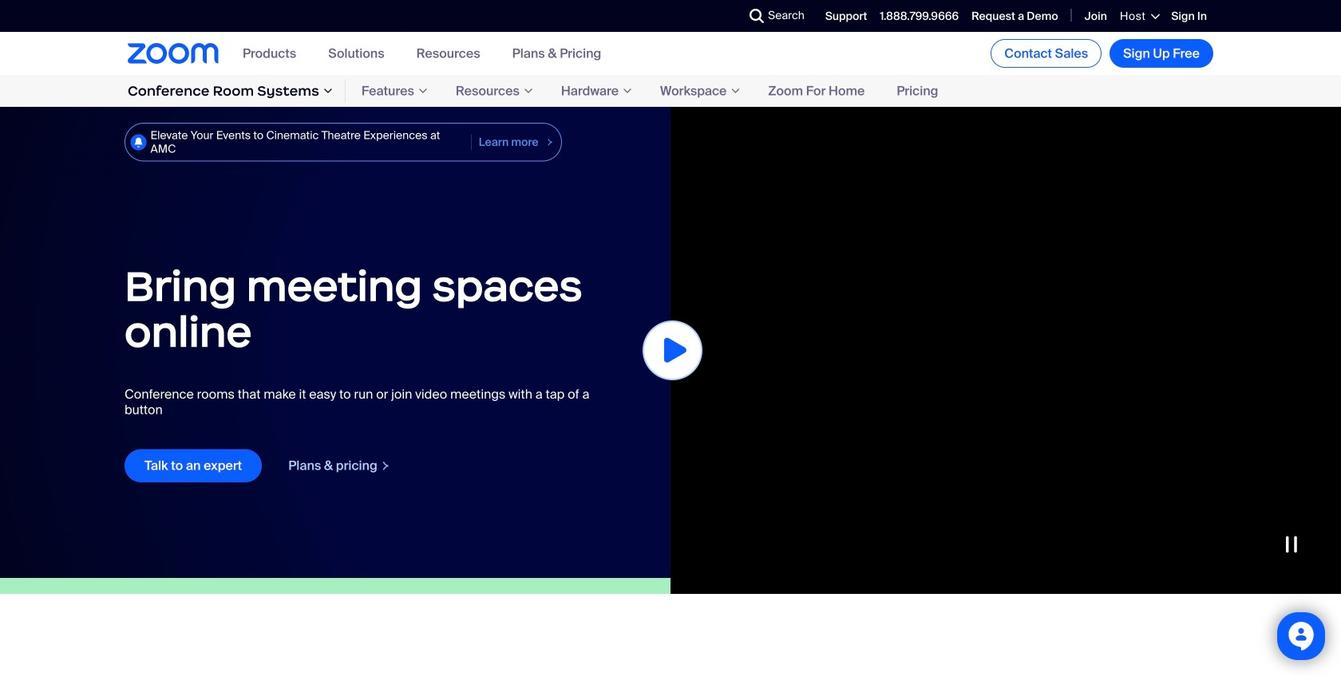 Task type: locate. For each thing, give the bounding box(es) containing it.
video player application
[[671, 107, 1341, 595]]

search image
[[750, 9, 764, 23], [750, 9, 764, 23]]

None search field
[[691, 3, 754, 29]]

main content
[[0, 107, 1341, 677]]



Task type: describe. For each thing, give the bounding box(es) containing it.
zoom logo image
[[128, 43, 219, 64]]



Task type: vqa. For each thing, say whether or not it's contained in the screenshot.
Search ICON
yes



